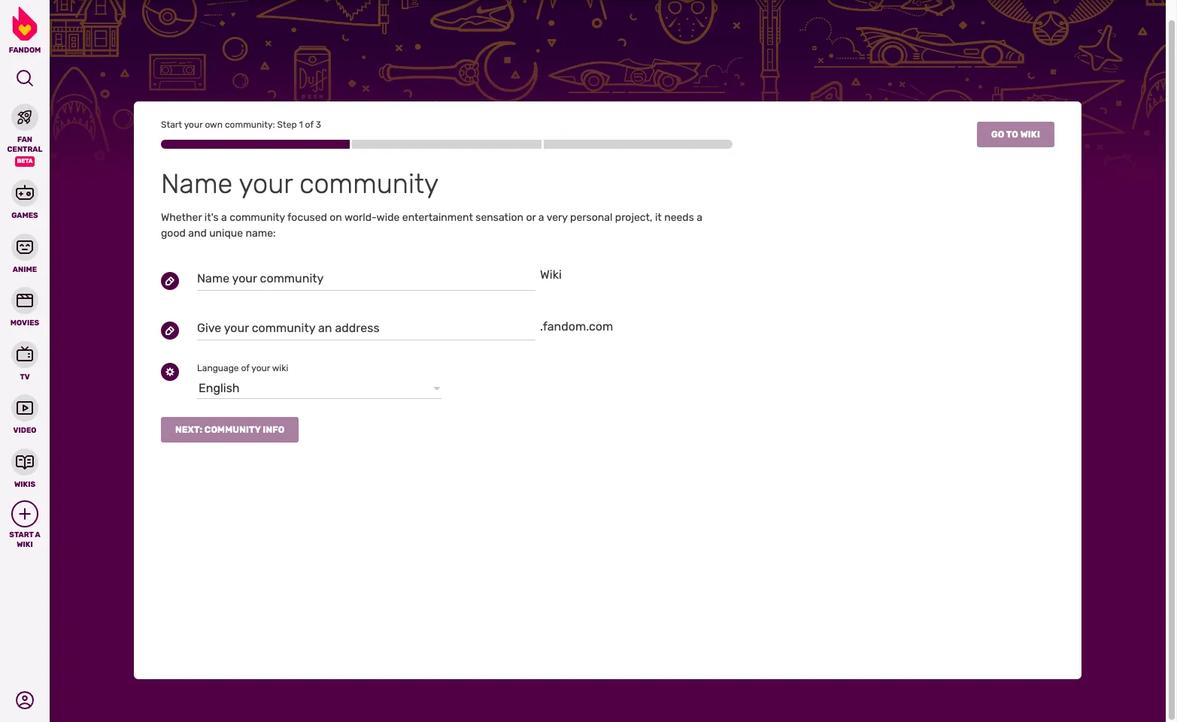 Task type: locate. For each thing, give the bounding box(es) containing it.
0 vertical spatial community
[[299, 168, 439, 200]]

your up name:
[[239, 168, 293, 200]]

community up name:
[[230, 211, 285, 224]]

wiki down the very
[[540, 268, 562, 282]]

english
[[199, 381, 240, 395]]

and
[[188, 227, 207, 240]]

1 vertical spatial wiki
[[17, 540, 33, 550]]

sensation
[[476, 211, 524, 224]]

0 horizontal spatial of
[[241, 363, 249, 374]]

0 vertical spatial tiny image
[[165, 277, 175, 286]]

a down wikis
[[35, 531, 40, 540]]

of
[[305, 120, 314, 130], [241, 363, 249, 374]]

video
[[13, 427, 36, 436]]

community:
[[225, 120, 275, 130]]

it
[[655, 211, 662, 224]]

0 vertical spatial your
[[184, 120, 203, 130]]

2 tiny image from the top
[[165, 368, 175, 377]]

tiny image down good
[[165, 277, 175, 286]]

a right it's
[[221, 211, 227, 224]]

None text field
[[197, 324, 536, 341]]

tiny image
[[165, 277, 175, 286], [165, 368, 175, 377]]

of right 'language'
[[241, 363, 249, 374]]

a right or
[[538, 211, 544, 224]]

movies
[[10, 319, 39, 328]]

0 vertical spatial of
[[305, 120, 314, 130]]

community up world-
[[299, 168, 439, 200]]

1
[[299, 120, 303, 130]]

video link
[[0, 393, 50, 436]]

1 vertical spatial of
[[241, 363, 249, 374]]

fandom link
[[0, 7, 50, 55]]

start inside start a wiki
[[9, 531, 34, 540]]

1 vertical spatial your
[[239, 168, 293, 200]]

1 vertical spatial start
[[9, 531, 34, 540]]

or
[[526, 211, 536, 224]]

name:
[[246, 227, 276, 240]]

your for name
[[239, 168, 293, 200]]

None text field
[[197, 275, 536, 291]]

a right needs
[[697, 211, 703, 224]]

0 horizontal spatial wiki
[[17, 540, 33, 550]]

1 horizontal spatial wiki
[[540, 268, 562, 282]]

start for start your own community: step 1 of 3
[[161, 120, 182, 130]]

1 horizontal spatial start
[[161, 120, 182, 130]]

0 horizontal spatial community
[[230, 211, 285, 224]]

anime
[[13, 265, 37, 274]]

name
[[161, 168, 233, 200]]

name your community
[[161, 168, 439, 200]]

start
[[161, 120, 182, 130], [9, 531, 34, 540]]

central
[[7, 145, 42, 154]]

unique
[[209, 227, 243, 240]]

wiki down small icon
[[17, 540, 33, 550]]

1 horizontal spatial community
[[299, 168, 439, 200]]

of right 1
[[305, 120, 314, 130]]

your left own
[[184, 120, 203, 130]]

your for start
[[184, 120, 203, 130]]

it's
[[204, 211, 219, 224]]

start a wiki
[[9, 531, 40, 550]]

0 horizontal spatial start
[[9, 531, 34, 540]]

beta
[[17, 158, 33, 165]]

your left wiki
[[251, 363, 270, 374]]

1 vertical spatial community
[[230, 211, 285, 224]]

your
[[184, 120, 203, 130], [239, 168, 293, 200], [251, 363, 270, 374]]

small image
[[18, 508, 32, 521]]

start down small icon
[[9, 531, 34, 540]]

entertainment
[[402, 211, 473, 224]]

1 vertical spatial tiny image
[[165, 368, 175, 377]]

0 vertical spatial start
[[161, 120, 182, 130]]

language of your wiki
[[197, 363, 288, 374]]

start left own
[[161, 120, 182, 130]]

fan central beta
[[7, 135, 42, 165]]

community
[[299, 168, 439, 200], [230, 211, 285, 224]]

a
[[221, 211, 227, 224], [538, 211, 544, 224], [697, 211, 703, 224], [35, 531, 40, 540]]

search [ctrl-option-f] image
[[16, 69, 34, 87]]

wikis
[[14, 480, 35, 489]]

wiki
[[540, 268, 562, 282], [17, 540, 33, 550]]

tiny image down tiny image
[[165, 368, 175, 377]]

tiny image
[[165, 326, 175, 335]]



Task type: vqa. For each thing, say whether or not it's contained in the screenshot.
the bottom the English
no



Task type: describe. For each thing, give the bounding box(es) containing it.
personal
[[570, 211, 613, 224]]

fandom
[[9, 46, 41, 55]]

world-
[[344, 211, 377, 224]]

needs
[[664, 211, 694, 224]]

project,
[[615, 211, 653, 224]]

3
[[316, 120, 321, 130]]

movies link
[[0, 286, 50, 328]]

1 tiny image from the top
[[165, 277, 175, 286]]

wide
[[377, 211, 400, 224]]

start a wiki link
[[0, 501, 50, 550]]

step
[[277, 120, 297, 130]]

whether
[[161, 211, 202, 224]]

start your own community: step 1 of 3
[[161, 120, 321, 130]]

games link
[[0, 178, 50, 221]]

on
[[330, 211, 342, 224]]

good
[[161, 227, 186, 240]]

whether it's a community focused on world-wide entertainment sensation or a very personal project, it needs a good and unique name:
[[161, 211, 703, 240]]

tv
[[20, 373, 30, 382]]

fan
[[17, 135, 32, 144]]

wiki inside start a wiki
[[17, 540, 33, 550]]

.fandom.com
[[540, 320, 613, 334]]

0 vertical spatial wiki
[[540, 268, 562, 282]]

games
[[11, 211, 38, 220]]

a inside start a wiki
[[35, 531, 40, 540]]

anime link
[[0, 232, 50, 275]]

1 horizontal spatial of
[[305, 120, 314, 130]]

own
[[205, 120, 223, 130]]

very
[[547, 211, 568, 224]]

tv link
[[0, 340, 50, 382]]

fandom navigation element
[[0, 7, 50, 550]]

community inside the whether it's a community focused on world-wide entertainment sensation or a very personal project, it needs a good and unique name:
[[230, 211, 285, 224]]

wiki
[[272, 363, 288, 374]]

start for start a wiki
[[9, 531, 34, 540]]

2 vertical spatial your
[[251, 363, 270, 374]]

focused
[[287, 211, 327, 224]]

language
[[197, 363, 239, 374]]



